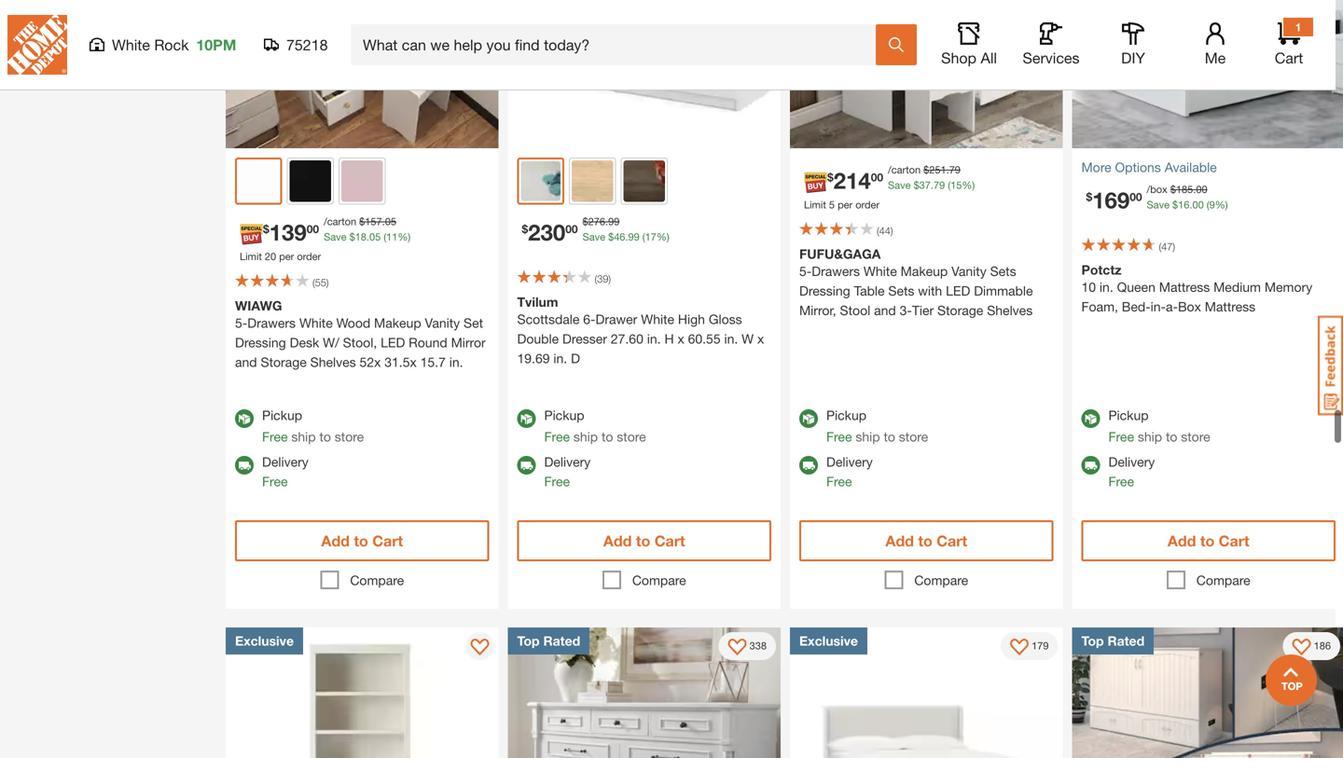 Task type: locate. For each thing, give the bounding box(es) containing it.
order down $ 214 00
[[856, 199, 880, 211]]

) up drawer
[[609, 273, 611, 285]]

drawers inside fufu&gaga 5-drawers white makeup vanity sets dressing table sets with led dimmable mirror, stool and 3-tier storage shelves
[[812, 263, 860, 279]]

available
[[1165, 159, 1217, 175]]

) for tvilum scottsdale 6-drawer white high gloss double dresser 27.60 in. h x 60.55 in. w x 19.69 in. d
[[609, 273, 611, 285]]

5- down fufu&gaga
[[799, 263, 812, 279]]

52x
[[360, 354, 381, 370]]

0 vertical spatial dressing
[[799, 283, 850, 298]]

services
[[1023, 49, 1080, 67]]

mattress
[[1159, 279, 1210, 295], [1205, 299, 1256, 314]]

0 horizontal spatial sets
[[888, 283, 915, 298]]

1 vertical spatial vanity
[[425, 315, 460, 331]]

1 available for pickup image from the left
[[517, 409, 536, 428]]

1 horizontal spatial storage
[[938, 303, 984, 318]]

2 add from the left
[[603, 532, 632, 550]]

0 horizontal spatial 05
[[369, 231, 381, 243]]

$ up 18
[[359, 215, 365, 228]]

white inside wiawg 5-drawers white wood makeup vanity set dressing desk w/ stool, led round mirror and storage shelves 52x 31.5x 15.7 in.
[[299, 315, 333, 331]]

0 horizontal spatial rated
[[543, 633, 580, 649]]

2 compare from the left
[[632, 573, 686, 588]]

5- inside wiawg 5-drawers white wood makeup vanity set dressing desk w/ stool, led round mirror and storage shelves 52x 31.5x 15.7 in.
[[235, 315, 247, 331]]

2 add to cart button from the left
[[517, 520, 771, 562]]

storage down desk
[[261, 354, 307, 370]]

10 in. queen mattress medium memory foam, bed-in-a-box mattress image
[[1072, 0, 1343, 148]]

save left 18
[[324, 231, 347, 243]]

5- down wiawg
[[235, 315, 247, 331]]

top for 186
[[1082, 633, 1104, 649]]

15.7
[[420, 354, 446, 370]]

0 vertical spatial /carton
[[888, 164, 921, 176]]

3 display image from the left
[[1010, 639, 1029, 658]]

limit left 5 at the top right of the page
[[804, 199, 826, 211]]

0 vertical spatial storage
[[938, 303, 984, 318]]

1 horizontal spatial top rated
[[1082, 633, 1145, 649]]

1 delivery free from the left
[[262, 454, 309, 489]]

1 vertical spatial storage
[[261, 354, 307, 370]]

$ 230 00 $ 276 . 99 save $ 46 . 99 ( 17 %)
[[522, 215, 670, 245]]

1 horizontal spatial drawers
[[812, 263, 860, 279]]

order for 139
[[297, 250, 321, 263]]

00 for 169
[[1130, 190, 1142, 203]]

1 horizontal spatial makeup
[[901, 263, 948, 279]]

add for wiawg 5-drawers white wood makeup vanity set dressing desk w/ stool, led round mirror and storage shelves 52x 31.5x 15.7 in.
[[321, 532, 350, 550]]

05 right 18
[[369, 231, 381, 243]]

$ inside $ 214 00
[[827, 171, 834, 184]]

$ left 17
[[608, 231, 614, 243]]

and inside wiawg 5-drawers white wood makeup vanity set dressing desk w/ stool, led round mirror and storage shelves 52x 31.5x 15.7 in.
[[235, 354, 257, 370]]

available for pickup image
[[517, 409, 536, 428], [799, 409, 818, 428], [1082, 409, 1100, 428]]

diy
[[1121, 49, 1145, 67]]

top for 338
[[517, 633, 540, 649]]

in-
[[1151, 299, 1166, 314]]

available shipping image for 5-drawers white makeup vanity sets dressing table sets with led dimmable mirror, stool and 3-tier storage shelves
[[799, 456, 818, 475]]

available shipping image
[[517, 456, 536, 475], [1082, 456, 1100, 475]]

1 vertical spatial /carton
[[324, 215, 356, 228]]

1 vertical spatial 99
[[628, 231, 640, 243]]

per
[[838, 199, 853, 211], [279, 250, 294, 263]]

1 horizontal spatial 5-
[[799, 263, 812, 279]]

0 horizontal spatial dressing
[[235, 335, 286, 350]]

%) inside /carton $ 251 . 79 save $ 37 . 79 ( 15 %) limit 5 per order
[[962, 179, 975, 191]]

display image inside the 179 dropdown button
[[1010, 639, 1029, 658]]

white
[[112, 36, 150, 54], [864, 263, 897, 279], [641, 312, 674, 327], [299, 315, 333, 331]]

47
[[1162, 241, 1173, 253]]

1 vertical spatial order
[[297, 250, 321, 263]]

1 add to cart from the left
[[321, 532, 403, 550]]

0 horizontal spatial x
[[678, 331, 684, 346]]

led right with
[[946, 283, 970, 298]]

99 up 46
[[608, 215, 620, 228]]

per right 5 at the top right of the page
[[838, 199, 853, 211]]

save
[[888, 179, 911, 191], [1147, 199, 1170, 211], [324, 231, 347, 243], [583, 231, 605, 243]]

1 x from the left
[[678, 331, 684, 346]]

3 delivery free from the left
[[826, 454, 873, 489]]

0 horizontal spatial limit
[[240, 250, 262, 263]]

pink image
[[341, 160, 383, 202]]

1 horizontal spatial display image
[[728, 639, 747, 658]]

limit inside /carton $ 157 . 05 save $ 18 . 05 ( 11 %) limit 20 per order
[[240, 250, 262, 263]]

white left rock
[[112, 36, 150, 54]]

2 ship from the left
[[574, 429, 598, 444]]

dressing down wiawg
[[235, 335, 286, 350]]

1 exclusive from the left
[[235, 633, 294, 649]]

mattress down medium
[[1205, 299, 1256, 314]]

display image
[[471, 639, 489, 658], [728, 639, 747, 658], [1010, 639, 1029, 658]]

/carton $ 251 . 79 save $ 37 . 79 ( 15 %) limit 5 per order
[[804, 164, 975, 211]]

0 horizontal spatial makeup
[[374, 315, 421, 331]]

0 vertical spatial shelves
[[987, 303, 1033, 318]]

top rated
[[517, 633, 580, 649], [1082, 633, 1145, 649]]

limit left 20
[[240, 250, 262, 263]]

0 vertical spatial makeup
[[901, 263, 948, 279]]

99 right 46
[[628, 231, 640, 243]]

compare for wiawg 5-drawers white wood makeup vanity set dressing desk w/ stool, led round mirror and storage shelves 52x 31.5x 15.7 in.
[[350, 573, 404, 588]]

%) right 18
[[398, 231, 411, 243]]

1 available shipping image from the left
[[517, 456, 536, 475]]

1 horizontal spatial vanity
[[952, 263, 987, 279]]

2 store from the left
[[617, 429, 646, 444]]

sets
[[990, 263, 1016, 279], [888, 283, 915, 298]]

1 vertical spatial mattress
[[1205, 299, 1256, 314]]

00 down black image
[[307, 222, 319, 235]]

handale beige frame king platform bed (78.5 in w. x 38.60 in h.) image
[[790, 628, 1063, 758]]

vanity up round on the top
[[425, 315, 460, 331]]

1 horizontal spatial 99
[[628, 231, 640, 243]]

19.69
[[517, 351, 550, 366]]

drawers down wiawg
[[247, 315, 296, 331]]

per inside /carton $ 157 . 05 save $ 18 . 05 ( 11 %) limit 20 per order
[[279, 250, 294, 263]]

2 horizontal spatial available for pickup image
[[1082, 409, 1100, 428]]

sets up dimmable
[[990, 263, 1016, 279]]

add to cart
[[321, 532, 403, 550], [603, 532, 685, 550], [886, 532, 967, 550], [1168, 532, 1250, 550]]

white inside fufu&gaga 5-drawers white makeup vanity sets dressing table sets with led dimmable mirror, stool and 3-tier storage shelves
[[864, 263, 897, 279]]

ship for 10 in. queen mattress medium memory foam, bed-in-a-box mattress
[[1138, 429, 1162, 444]]

w
[[742, 331, 754, 346]]

3 compare from the left
[[914, 573, 968, 588]]

0 horizontal spatial led
[[381, 335, 405, 350]]

00 left /box
[[1130, 190, 1142, 203]]

( right 16
[[1207, 199, 1210, 211]]

0 vertical spatial per
[[838, 199, 853, 211]]

00 right 185
[[1196, 183, 1208, 195]]

)
[[891, 225, 893, 237], [1173, 241, 1175, 253], [609, 273, 611, 285], [326, 277, 329, 289]]

1 horizontal spatial 05
[[385, 215, 396, 228]]

delivery for 5-drawers white wood makeup vanity set dressing desk w/ stool, led round mirror and storage shelves 52x 31.5x 15.7 in.
[[262, 454, 309, 470]]

2 rated from the left
[[1108, 633, 1145, 649]]

4 delivery free from the left
[[1109, 454, 1155, 489]]

4 compare from the left
[[1197, 573, 1251, 588]]

potctz
[[1082, 262, 1122, 277]]

in. down the mirror
[[449, 354, 463, 370]]

available shipping image
[[235, 456, 254, 475], [799, 456, 818, 475]]

shelves down w/
[[310, 354, 356, 370]]

2 pickup free ship to store from the left
[[544, 408, 646, 444]]

1 display image from the left
[[471, 639, 489, 658]]

/carton
[[888, 164, 921, 176], [324, 215, 356, 228]]

179
[[1032, 640, 1049, 652]]

desk
[[290, 335, 319, 350]]

4 add to cart from the left
[[1168, 532, 1250, 550]]

0 horizontal spatial 99
[[608, 215, 620, 228]]

1 vertical spatial led
[[381, 335, 405, 350]]

delivery for scottsdale 6-drawer white high gloss double dresser 27.60 in. h x 60.55 in. w x 19.69 in. d
[[544, 454, 591, 470]]

save inside /carton $ 157 . 05 save $ 18 . 05 ( 11 %) limit 20 per order
[[324, 231, 347, 243]]

0 vertical spatial 99
[[608, 215, 620, 228]]

1 vertical spatial makeup
[[374, 315, 421, 331]]

x right h
[[678, 331, 684, 346]]

top rated for 338
[[517, 633, 580, 649]]

order inside /carton $ 251 . 79 save $ 37 . 79 ( 15 %) limit 5 per order
[[856, 199, 880, 211]]

potctz 10 in. queen mattress medium memory foam, bed-in-a-box mattress
[[1082, 262, 1313, 314]]

memory
[[1265, 279, 1313, 295]]

79 right 37
[[934, 179, 945, 191]]

drawers inside wiawg 5-drawers white wood makeup vanity set dressing desk w/ stool, led round mirror and storage shelves 52x 31.5x 15.7 in.
[[247, 315, 296, 331]]

and inside fufu&gaga 5-drawers white makeup vanity sets dressing table sets with led dimmable mirror, stool and 3-tier storage shelves
[[874, 303, 896, 318]]

0 horizontal spatial /carton
[[324, 215, 356, 228]]

%) right 46
[[657, 231, 670, 243]]

makeup up with
[[901, 263, 948, 279]]

0 horizontal spatial top rated
[[517, 633, 580, 649]]

storage inside wiawg 5-drawers white wood makeup vanity set dressing desk w/ stool, led round mirror and storage shelves 52x 31.5x 15.7 in.
[[261, 354, 307, 370]]

2 available shipping image from the left
[[1082, 456, 1100, 475]]

bellmore white 9-drawer dresser (66 in. w x 20 in. d x 35.75 h) image
[[508, 628, 781, 758]]

( down $ 169 00 /box $ 185 . 00 save $ 16 . 00 ( 9 %) on the right top of page
[[1159, 241, 1162, 253]]

0 vertical spatial drawers
[[812, 263, 860, 279]]

2 top from the left
[[1082, 633, 1104, 649]]

) down /carton $ 157 . 05 save $ 18 . 05 ( 11 %) limit 20 per order at the left top of the page
[[326, 277, 329, 289]]

free for available shipping image associated with 230
[[544, 474, 570, 489]]

4 add to cart button from the left
[[1082, 520, 1336, 562]]

1 horizontal spatial and
[[874, 303, 896, 318]]

2 available shipping image from the left
[[799, 456, 818, 475]]

05 up '11'
[[385, 215, 396, 228]]

0 vertical spatial and
[[874, 303, 896, 318]]

2 top rated from the left
[[1082, 633, 1145, 649]]

( right 18
[[384, 231, 386, 243]]

makeup inside wiawg 5-drawers white wood makeup vanity set dressing desk w/ stool, led round mirror and storage shelves 52x 31.5x 15.7 in.
[[374, 315, 421, 331]]

drawer
[[596, 312, 637, 327]]

available for pickup image
[[235, 409, 254, 428]]

0 horizontal spatial shelves
[[310, 354, 356, 370]]

order
[[856, 199, 880, 211], [297, 250, 321, 263]]

sets up 3- on the top right
[[888, 283, 915, 298]]

0 horizontal spatial order
[[297, 250, 321, 263]]

dressing up mirror,
[[799, 283, 850, 298]]

0 horizontal spatial available shipping image
[[235, 456, 254, 475]]

00 left 37
[[871, 171, 883, 184]]

display image inside 338 dropdown button
[[728, 639, 747, 658]]

add to cart for scottsdale 6-drawer white high gloss double dresser 27.60 in. h x 60.55 in. w x 19.69 in. d
[[603, 532, 685, 550]]

1 store from the left
[[335, 429, 364, 444]]

store
[[335, 429, 364, 444], [617, 429, 646, 444], [899, 429, 928, 444], [1181, 429, 1211, 444]]

and for dressing
[[235, 354, 257, 370]]

drawers
[[812, 263, 860, 279], [247, 315, 296, 331]]

fufu&gaga
[[799, 246, 881, 262]]

stool
[[840, 303, 871, 318]]

1 available shipping image from the left
[[235, 456, 254, 475]]

1 vertical spatial limit
[[240, 250, 262, 263]]

$ right 230
[[583, 215, 588, 228]]

led up 31.5x
[[381, 335, 405, 350]]

4 pickup from the left
[[1109, 408, 1149, 423]]

169
[[1093, 187, 1130, 213]]

free for 169 available shipping image
[[1109, 474, 1134, 489]]

1 top from the left
[[517, 633, 540, 649]]

5- for 5-drawers white wood makeup vanity set dressing desk w/ stool, led round mirror and storage shelves 52x 31.5x 15.7 in.
[[235, 315, 247, 331]]

) for potctz 10 in. queen mattress medium memory foam, bed-in-a-box mattress
[[1173, 241, 1175, 253]]

ship for 5-drawers white wood makeup vanity set dressing desk w/ stool, led round mirror and storage shelves 52x 31.5x 15.7 in.
[[291, 429, 316, 444]]

shelves down dimmable
[[987, 303, 1033, 318]]

2 exclusive from the left
[[799, 633, 858, 649]]

$ right /box
[[1171, 183, 1176, 195]]

diy button
[[1104, 22, 1163, 67]]

1 add to cart button from the left
[[235, 520, 489, 562]]

drawers for table
[[812, 263, 860, 279]]

10
[[1082, 279, 1096, 295]]

storage down with
[[938, 303, 984, 318]]

1 horizontal spatial dressing
[[799, 283, 850, 298]]

1 horizontal spatial available shipping image
[[1082, 456, 1100, 475]]

1 horizontal spatial 79
[[949, 164, 961, 176]]

cart for wiawg 5-drawers white wood makeup vanity set dressing desk w/ stool, led round mirror and storage shelves 52x 31.5x 15.7 in.
[[372, 532, 403, 550]]

0 horizontal spatial exclusive
[[235, 633, 294, 649]]

0 horizontal spatial drawers
[[247, 315, 296, 331]]

add to cart button for potctz 10 in. queen mattress medium memory foam, bed-in-a-box mattress
[[1082, 520, 1336, 562]]

delivery
[[262, 454, 309, 470], [544, 454, 591, 470], [826, 454, 873, 470], [1109, 454, 1155, 470]]

save down 276
[[583, 231, 605, 243]]

00 inside $ 230 00 $ 276 . 99 save $ 46 . 99 ( 17 %)
[[566, 222, 578, 235]]

delivery free
[[262, 454, 309, 489], [544, 454, 591, 489], [826, 454, 873, 489], [1109, 454, 1155, 489]]

2 horizontal spatial display image
[[1010, 639, 1029, 658]]

4 add from the left
[[1168, 532, 1196, 550]]

79
[[949, 164, 961, 176], [934, 179, 945, 191]]

4 ship from the left
[[1138, 429, 1162, 444]]

/carton inside /carton $ 251 . 79 save $ 37 . 79 ( 15 %) limit 5 per order
[[888, 164, 921, 176]]

0 horizontal spatial available for pickup image
[[517, 409, 536, 428]]

4 pickup free ship to store from the left
[[1109, 408, 1211, 444]]

1 horizontal spatial per
[[838, 199, 853, 211]]

makeup up round on the top
[[374, 315, 421, 331]]

exclusive
[[235, 633, 294, 649], [799, 633, 858, 649]]

0 vertical spatial vanity
[[952, 263, 987, 279]]

1 horizontal spatial sets
[[990, 263, 1016, 279]]

1 vertical spatial and
[[235, 354, 257, 370]]

limit for 139
[[240, 250, 262, 263]]

0 vertical spatial limit
[[804, 199, 826, 211]]

1 vertical spatial 79
[[934, 179, 945, 191]]

delivery free for wiawg 5-drawers white wood makeup vanity set dressing desk w/ stool, led round mirror and storage shelves 52x 31.5x 15.7 in.
[[262, 454, 309, 489]]

1 horizontal spatial led
[[946, 283, 970, 298]]

0 horizontal spatial display image
[[471, 639, 489, 658]]

x
[[678, 331, 684, 346], [758, 331, 764, 346]]

3 available for pickup image from the left
[[1082, 409, 1100, 428]]

2 available for pickup image from the left
[[799, 409, 818, 428]]

1 ship from the left
[[291, 429, 316, 444]]

00 left 276
[[566, 222, 578, 235]]

and left 3- on the top right
[[874, 303, 896, 318]]

$ up 20
[[263, 222, 269, 235]]

00
[[871, 171, 883, 184], [1196, 183, 1208, 195], [1130, 190, 1142, 203], [1193, 199, 1204, 211], [307, 222, 319, 235], [566, 222, 578, 235]]

/carton up 37
[[888, 164, 921, 176]]

compare for potctz 10 in. queen mattress medium memory foam, bed-in-a-box mattress
[[1197, 573, 1251, 588]]

$ left 15
[[914, 179, 919, 191]]

save inside $ 230 00 $ 276 . 99 save $ 46 . 99 ( 17 %)
[[583, 231, 605, 243]]

1 horizontal spatial /carton
[[888, 164, 921, 176]]

0 vertical spatial order
[[856, 199, 880, 211]]

pickup free ship to store for 10 in. queen mattress medium memory foam, bed-in-a-box mattress
[[1109, 408, 1211, 444]]

more options available
[[1082, 159, 1217, 175]]

in. inside wiawg 5-drawers white wood makeup vanity set dressing desk w/ stool, led round mirror and storage shelves 52x 31.5x 15.7 in.
[[449, 354, 463, 370]]

d
[[571, 351, 580, 366]]

00 inside $ 214 00
[[871, 171, 883, 184]]

1 vertical spatial shelves
[[310, 354, 356, 370]]

limit inside /carton $ 251 . 79 save $ 37 . 79 ( 15 %) limit 5 per order
[[804, 199, 826, 211]]

cart
[[1275, 49, 1303, 67], [372, 532, 403, 550], [655, 532, 685, 550], [937, 532, 967, 550], [1219, 532, 1250, 550]]

top rated for 186
[[1082, 633, 1145, 649]]

order up 55
[[297, 250, 321, 263]]

/carton for 214
[[888, 164, 921, 176]]

1 horizontal spatial order
[[856, 199, 880, 211]]

00 inside '$ 139 00'
[[307, 222, 319, 235]]

add
[[321, 532, 350, 550], [603, 532, 632, 550], [886, 532, 914, 550], [1168, 532, 1196, 550]]

and up available for pickup image in the left of the page
[[235, 354, 257, 370]]

rock
[[154, 36, 189, 54]]

What can we help you find today? search field
[[363, 25, 875, 64]]

2 add to cart from the left
[[603, 532, 685, 550]]

scottsdale
[[517, 312, 580, 327]]

shop
[[941, 49, 977, 67]]

1 horizontal spatial shelves
[[987, 303, 1033, 318]]

pickup for 5-drawers white wood makeup vanity set dressing desk w/ stool, led round mirror and storage shelves 52x 31.5x 15.7 in.
[[262, 408, 302, 423]]

%) right 37
[[962, 179, 975, 191]]

2 pickup from the left
[[544, 408, 584, 423]]

1 vertical spatial drawers
[[247, 315, 296, 331]]

x right the 'w'
[[758, 331, 764, 346]]

%) right 16
[[1215, 199, 1228, 211]]

1 vertical spatial 5-
[[235, 315, 247, 331]]

$ down white high gloss icon
[[522, 222, 528, 235]]

1 horizontal spatial available shipping image
[[799, 456, 818, 475]]

2 display image from the left
[[728, 639, 747, 658]]

0 horizontal spatial available shipping image
[[517, 456, 536, 475]]

3 pickup from the left
[[826, 408, 867, 423]]

store for dresser
[[617, 429, 646, 444]]

79 up 15
[[949, 164, 961, 176]]

0 horizontal spatial and
[[235, 354, 257, 370]]

pickup free ship to store
[[262, 408, 364, 444], [544, 408, 646, 444], [826, 408, 928, 444], [1109, 408, 1211, 444]]

3 add to cart from the left
[[886, 532, 967, 550]]

) up potctz 10 in. queen mattress medium memory foam, bed-in-a-box mattress
[[1173, 241, 1175, 253]]

( right 37
[[948, 179, 951, 191]]

4 delivery from the left
[[1109, 454, 1155, 470]]

per right 20
[[279, 250, 294, 263]]

0 horizontal spatial top
[[517, 633, 540, 649]]

per inside /carton $ 251 . 79 save $ 37 . 79 ( 15 %) limit 5 per order
[[838, 199, 853, 211]]

1 horizontal spatial x
[[758, 331, 764, 346]]

5- inside fufu&gaga 5-drawers white makeup vanity sets dressing table sets with led dimmable mirror, stool and 3-tier storage shelves
[[799, 263, 812, 279]]

display image for exclusive
[[1010, 639, 1029, 658]]

me
[[1205, 49, 1226, 67]]

vanity up dimmable
[[952, 263, 987, 279]]

1 vertical spatial dressing
[[235, 335, 286, 350]]

1 horizontal spatial exclusive
[[799, 633, 858, 649]]

1 horizontal spatial top
[[1082, 633, 1104, 649]]

led inside wiawg 5-drawers white wood makeup vanity set dressing desk w/ stool, led round mirror and storage shelves 52x 31.5x 15.7 in.
[[381, 335, 405, 350]]

/carton up 18
[[324, 215, 356, 228]]

pickup free ship to store for 5-drawers white wood makeup vanity set dressing desk w/ stool, led round mirror and storage shelves 52x 31.5x 15.7 in.
[[262, 408, 364, 444]]

0 vertical spatial mattress
[[1159, 279, 1210, 295]]

me button
[[1186, 22, 1245, 67]]

store for dressing
[[335, 429, 364, 444]]

1 horizontal spatial available for pickup image
[[799, 409, 818, 428]]

free for available shipping icon related to (
[[262, 474, 288, 489]]

drawers down fufu&gaga
[[812, 263, 860, 279]]

1 vertical spatial 05
[[369, 231, 381, 243]]

vanity
[[952, 263, 987, 279], [425, 315, 460, 331]]

in. right 10
[[1100, 279, 1114, 295]]

pickup for 10 in. queen mattress medium memory foam, bed-in-a-box mattress
[[1109, 408, 1149, 423]]

1 vertical spatial sets
[[888, 283, 915, 298]]

cart 1
[[1275, 21, 1303, 67]]

/carton inside /carton $ 157 . 05 save $ 18 . 05 ( 11 %) limit 20 per order
[[324, 215, 356, 228]]

1 horizontal spatial rated
[[1108, 633, 1145, 649]]

save down /box
[[1147, 199, 1170, 211]]

0 vertical spatial 5-
[[799, 263, 812, 279]]

0 horizontal spatial vanity
[[425, 315, 460, 331]]

4 store from the left
[[1181, 429, 1211, 444]]

( right 46
[[643, 231, 645, 243]]

led inside fufu&gaga 5-drawers white makeup vanity sets dressing table sets with led dimmable mirror, stool and 3-tier storage shelves
[[946, 283, 970, 298]]

( down /carton $ 157 . 05 save $ 18 . 05 ( 11 %) limit 20 per order at the left top of the page
[[313, 277, 315, 289]]

$ 214 00
[[827, 167, 883, 194]]

limit for 214
[[804, 199, 826, 211]]

free for second available for pickup icon from the right
[[826, 429, 852, 444]]

0 vertical spatial led
[[946, 283, 970, 298]]

with
[[918, 283, 942, 298]]

0 horizontal spatial per
[[279, 250, 294, 263]]

in.
[[1100, 279, 1114, 295], [647, 331, 661, 346], [724, 331, 738, 346], [554, 351, 567, 366], [449, 354, 463, 370]]

1 rated from the left
[[543, 633, 580, 649]]

2 delivery free from the left
[[544, 454, 591, 489]]

white up h
[[641, 312, 674, 327]]

dressing
[[799, 283, 850, 298], [235, 335, 286, 350]]

1 vertical spatial per
[[279, 250, 294, 263]]

0 vertical spatial sets
[[990, 263, 1016, 279]]

0 horizontal spatial storage
[[261, 354, 307, 370]]

save left 37
[[888, 179, 911, 191]]

available shipping image for (
[[235, 456, 254, 475]]

1 top rated from the left
[[517, 633, 580, 649]]

save inside /carton $ 251 . 79 save $ 37 . 79 ( 15 %) limit 5 per order
[[888, 179, 911, 191]]

order inside /carton $ 157 . 05 save $ 18 . 05 ( 11 %) limit 20 per order
[[297, 250, 321, 263]]

1 pickup from the left
[[262, 408, 302, 423]]

1 pickup free ship to store from the left
[[262, 408, 364, 444]]

mattress up the box
[[1159, 279, 1210, 295]]

1 compare from the left
[[350, 573, 404, 588]]

$ inside '$ 139 00'
[[263, 222, 269, 235]]

add to cart button
[[235, 520, 489, 562], [517, 520, 771, 562], [799, 520, 1054, 562], [1082, 520, 1336, 562]]

2 delivery from the left
[[544, 454, 591, 470]]

$ left '11'
[[349, 231, 355, 243]]

white up the table
[[864, 263, 897, 279]]

1 delivery from the left
[[262, 454, 309, 470]]

1 add from the left
[[321, 532, 350, 550]]

0 horizontal spatial 5-
[[235, 315, 247, 331]]

$ up 5 at the top right of the page
[[827, 171, 834, 184]]

) down /carton $ 251 . 79 save $ 37 . 79 ( 15 %) limit 5 per order
[[891, 225, 893, 237]]

pickup
[[262, 408, 302, 423], [544, 408, 584, 423], [826, 408, 867, 423], [1109, 408, 1149, 423]]

pickup for scottsdale 6-drawer white high gloss double dresser 27.60 in. h x 60.55 in. w x 19.69 in. d
[[544, 408, 584, 423]]

99
[[608, 215, 620, 228], [628, 231, 640, 243]]

tvilum
[[517, 294, 558, 310]]

05
[[385, 215, 396, 228], [369, 231, 381, 243]]

5-
[[799, 263, 812, 279], [235, 315, 247, 331]]

add to cart for 10 in. queen mattress medium memory foam, bed-in-a-box mattress
[[1168, 532, 1250, 550]]

white up desk
[[299, 315, 333, 331]]

157
[[365, 215, 382, 228]]

dresser
[[562, 331, 607, 346]]

1 horizontal spatial limit
[[804, 199, 826, 211]]



Task type: vqa. For each thing, say whether or not it's contained in the screenshot.
'$' in the the $ 139 00
yes



Task type: describe. For each thing, give the bounding box(es) containing it.
3 add from the left
[[886, 532, 914, 550]]

shelves inside wiawg 5-drawers white wood makeup vanity set dressing desk w/ stool, led round mirror and storage shelves 52x 31.5x 15.7 in.
[[310, 354, 356, 370]]

3 add to cart button from the left
[[799, 520, 1054, 562]]

options
[[1115, 159, 1161, 175]]

6-
[[583, 312, 596, 327]]

3 ship from the left
[[856, 429, 880, 444]]

makeup inside fufu&gaga 5-drawers white makeup vanity sets dressing table sets with led dimmable mirror, stool and 3-tier storage shelves
[[901, 263, 948, 279]]

drawers for dressing
[[247, 315, 296, 331]]

rated for 338
[[543, 633, 580, 649]]

shelves inside fufu&gaga 5-drawers white makeup vanity sets dressing table sets with led dimmable mirror, stool and 3-tier storage shelves
[[987, 303, 1033, 318]]

display image for top rated
[[728, 639, 747, 658]]

queen
[[1117, 279, 1156, 295]]

in. inside potctz 10 in. queen mattress medium memory foam, bed-in-a-box mattress
[[1100, 279, 1114, 295]]

251
[[929, 164, 946, 176]]

%) inside $ 169 00 /box $ 185 . 00 save $ 16 . 00 ( 9 %)
[[1215, 199, 1228, 211]]

table
[[854, 283, 885, 298]]

dressing inside wiawg 5-drawers white wood makeup vanity set dressing desk w/ stool, led round mirror and storage shelves 52x 31.5x 15.7 in.
[[235, 335, 286, 350]]

per for 214
[[838, 199, 853, 211]]

store for bed-
[[1181, 429, 1211, 444]]

delivery free for tvilum scottsdale 6-drawer white high gloss double dresser 27.60 in. h x 60.55 in. w x 19.69 in. d
[[544, 454, 591, 489]]

services button
[[1021, 22, 1081, 67]]

vanity inside wiawg 5-drawers white wood makeup vanity set dressing desk w/ stool, led round mirror and storage shelves 52x 31.5x 15.7 in.
[[425, 315, 460, 331]]

h
[[665, 331, 674, 346]]

gloss
[[709, 312, 742, 327]]

39
[[597, 273, 609, 285]]

/box
[[1147, 183, 1168, 195]]

15
[[951, 179, 962, 191]]

delivery free for potctz 10 in. queen mattress medium memory foam, bed-in-a-box mattress
[[1109, 454, 1155, 489]]

3 pickup free ship to store from the left
[[826, 408, 928, 444]]

3 delivery from the left
[[826, 454, 873, 470]]

$ 139 00
[[263, 219, 319, 245]]

more
[[1082, 159, 1112, 175]]

add to cart button for tvilum scottsdale 6-drawer white high gloss double dresser 27.60 in. h x 60.55 in. w x 19.69 in. d
[[517, 520, 771, 562]]

wiawg
[[235, 298, 282, 313]]

and for table
[[874, 303, 896, 318]]

wiawg 5-drawers white wood makeup vanity set dressing desk w/ stool, led round mirror and storage shelves 52x 31.5x 15.7 in.
[[235, 298, 486, 370]]

available for pickup image for 169
[[1082, 409, 1100, 428]]

00 left "9"
[[1193, 199, 1204, 211]]

black image
[[290, 160, 331, 202]]

$ 169 00 /box $ 185 . 00 save $ 16 . 00 ( 9 %)
[[1086, 183, 1228, 213]]

( 55 )
[[313, 277, 329, 289]]

truffle image
[[624, 160, 665, 202]]

0 vertical spatial 79
[[949, 164, 961, 176]]

scottsdale 6-drawer white high gloss double dresser 27.60 in. h x 60.55 in. w x 19.69 in. d image
[[508, 0, 781, 148]]

tvilum scottsdale 6-drawer white high gloss double dresser 27.60 in. h x 60.55 in. w x 19.69 in. d
[[517, 294, 764, 366]]

medium
[[1214, 279, 1261, 295]]

add to cart for 5-drawers white wood makeup vanity set dressing desk w/ stool, led round mirror and storage shelves 52x 31.5x 15.7 in.
[[321, 532, 403, 550]]

5-drawers white wood makeup vanity set dressing desk w/ stool, led round mirror and storage shelves 52x 31.5x 15.7 in. image
[[226, 0, 499, 148]]

available for pickup image for 230
[[517, 409, 536, 428]]

%) inside $ 230 00 $ 276 . 99 save $ 46 . 99 ( 17 %)
[[657, 231, 670, 243]]

18
[[355, 231, 367, 243]]

) for wiawg 5-drawers white wood makeup vanity set dressing desk w/ stool, led round mirror and storage shelves 52x 31.5x 15.7 in.
[[326, 277, 329, 289]]

( inside /carton $ 157 . 05 save $ 18 . 05 ( 11 %) limit 20 per order
[[384, 231, 386, 243]]

pickup free ship to store for scottsdale 6-drawer white high gloss double dresser 27.60 in. h x 60.55 in. w x 19.69 in. d
[[544, 408, 646, 444]]

available shipping image for 169
[[1082, 456, 1100, 475]]

free for available for pickup image in the left of the page
[[262, 429, 288, 444]]

/carton for 139
[[324, 215, 356, 228]]

mirror
[[451, 335, 486, 350]]

white inside tvilum scottsdale 6-drawer white high gloss double dresser 27.60 in. h x 60.55 in. w x 19.69 in. d
[[641, 312, 674, 327]]

3 store from the left
[[899, 429, 928, 444]]

5-drawers white makeup vanity sets dressing table sets with led dimmable mirror, stool and 3-tier storage shelves image
[[790, 0, 1063, 148]]

5- for 5-drawers white makeup vanity sets dressing table sets with led dimmable mirror, stool and 3-tier storage shelves
[[799, 263, 812, 279]]

00 for 230
[[566, 222, 578, 235]]

a-
[[1166, 299, 1178, 314]]

214
[[834, 167, 871, 194]]

5
[[829, 199, 835, 211]]

( up 6-
[[595, 273, 597, 285]]

display image
[[1293, 639, 1311, 658]]

186 button
[[1283, 632, 1340, 660]]

1
[[1295, 21, 1302, 34]]

box
[[1178, 299, 1201, 314]]

add for potctz 10 in. queen mattress medium memory foam, bed-in-a-box mattress
[[1168, 532, 1196, 550]]

exclusive for the 71 in. off white 5-shelf classic bookcase with adjustable shelves image
[[235, 633, 294, 649]]

southampton murphy bed chest queen white with charging station image
[[1072, 628, 1343, 758]]

feedback link image
[[1318, 315, 1343, 416]]

add for tvilum scottsdale 6-drawer white high gloss double dresser 27.60 in. h x 60.55 in. w x 19.69 in. d
[[603, 532, 632, 550]]

( 39 )
[[595, 273, 611, 285]]

cart for tvilum scottsdale 6-drawer white high gloss double dresser 27.60 in. h x 60.55 in. w x 19.69 in. d
[[655, 532, 685, 550]]

3-
[[900, 303, 912, 318]]

11
[[386, 231, 398, 243]]

44
[[879, 225, 891, 237]]

2 x from the left
[[758, 331, 764, 346]]

jackson hickory image
[[572, 160, 613, 202]]

white high gloss image
[[521, 161, 561, 201]]

230
[[528, 219, 566, 245]]

/carton $ 157 . 05 save $ 18 . 05 ( 11 %) limit 20 per order
[[240, 215, 411, 263]]

in. left h
[[647, 331, 661, 346]]

( up fufu&gaga
[[877, 225, 879, 237]]

20
[[265, 250, 276, 263]]

( 44 )
[[877, 225, 893, 237]]

00 for 139
[[307, 222, 319, 235]]

shop all
[[941, 49, 997, 67]]

shop all button
[[939, 22, 999, 67]]

75218
[[286, 36, 328, 54]]

available shipping image for 230
[[517, 456, 536, 475]]

save inside $ 169 00 /box $ 185 . 00 save $ 16 . 00 ( 9 %)
[[1147, 199, 1170, 211]]

27.60
[[611, 331, 644, 346]]

17
[[645, 231, 657, 243]]

foam,
[[1082, 299, 1118, 314]]

in. left d
[[554, 351, 567, 366]]

276
[[588, 215, 605, 228]]

46
[[614, 231, 625, 243]]

bed-
[[1122, 299, 1151, 314]]

0 vertical spatial 05
[[385, 215, 396, 228]]

( inside $ 230 00 $ 276 . 99 save $ 46 . 99 ( 17 %)
[[643, 231, 645, 243]]

60.55
[[688, 331, 721, 346]]

( inside /carton $ 251 . 79 save $ 37 . 79 ( 15 %) limit 5 per order
[[948, 179, 951, 191]]

10pm
[[196, 36, 236, 54]]

185
[[1176, 183, 1193, 195]]

338
[[750, 640, 767, 652]]

$ up 37
[[924, 164, 929, 176]]

( inside $ 169 00 /box $ 185 . 00 save $ 16 . 00 ( 9 %)
[[1207, 199, 1210, 211]]

cart for potctz 10 in. queen mattress medium memory foam, bed-in-a-box mattress
[[1219, 532, 1250, 550]]

55
[[315, 277, 326, 289]]

stool,
[[343, 335, 377, 350]]

9
[[1210, 199, 1215, 211]]

double
[[517, 331, 559, 346]]

delivery for 10 in. queen mattress medium memory foam, bed-in-a-box mattress
[[1109, 454, 1155, 470]]

139
[[269, 219, 307, 245]]

( 47 )
[[1159, 241, 1175, 253]]

31.5x
[[385, 354, 417, 370]]

%) inside /carton $ 157 . 05 save $ 18 . 05 ( 11 %) limit 20 per order
[[398, 231, 411, 243]]

in. left the 'w'
[[724, 331, 738, 346]]

free for available for pickup icon for 169
[[1109, 429, 1134, 444]]

set
[[464, 315, 483, 331]]

$ down more
[[1086, 190, 1093, 203]]

rated for 186
[[1108, 633, 1145, 649]]

exclusive for handale beige frame king platform bed (78.5 in w. x 38.60 in h.) image
[[799, 633, 858, 649]]

add to cart button for wiawg 5-drawers white wood makeup vanity set dressing desk w/ stool, led round mirror and storage shelves 52x 31.5x 15.7 in.
[[235, 520, 489, 562]]

00 for 214
[[871, 171, 883, 184]]

per for 139
[[279, 250, 294, 263]]

0 horizontal spatial 79
[[934, 179, 945, 191]]

tier
[[912, 303, 934, 318]]

37
[[919, 179, 931, 191]]

compare for tvilum scottsdale 6-drawer white high gloss double dresser 27.60 in. h x 60.55 in. w x 19.69 in. d
[[632, 573, 686, 588]]

vanity inside fufu&gaga 5-drawers white makeup vanity sets dressing table sets with led dimmable mirror, stool and 3-tier storage shelves
[[952, 263, 987, 279]]

mirror,
[[799, 303, 836, 318]]

ship for scottsdale 6-drawer white high gloss double dresser 27.60 in. h x 60.55 in. w x 19.69 in. d
[[574, 429, 598, 444]]

dressing inside fufu&gaga 5-drawers white makeup vanity sets dressing table sets with led dimmable mirror, stool and 3-tier storage shelves
[[799, 283, 850, 298]]

free for 230's available for pickup icon
[[544, 429, 570, 444]]

free for available shipping icon for 5-drawers white makeup vanity sets dressing table sets with led dimmable mirror, stool and 3-tier storage shelves
[[826, 474, 852, 489]]

wood
[[336, 315, 371, 331]]

round
[[409, 335, 447, 350]]

white rock 10pm
[[112, 36, 236, 54]]

338 button
[[719, 632, 776, 660]]

the home depot logo image
[[7, 15, 67, 75]]

storage inside fufu&gaga 5-drawers white makeup vanity sets dressing table sets with led dimmable mirror, stool and 3-tier storage shelves
[[938, 303, 984, 318]]

fufu&gaga 5-drawers white makeup vanity sets dressing table sets with led dimmable mirror, stool and 3-tier storage shelves
[[799, 246, 1033, 318]]

high
[[678, 312, 705, 327]]

179 button
[[1001, 632, 1058, 660]]

order for 214
[[856, 199, 880, 211]]

16
[[1178, 199, 1190, 211]]

$ down 185
[[1173, 199, 1178, 211]]

white image
[[239, 161, 278, 201]]

71 in. off white 5-shelf classic bookcase with adjustable shelves image
[[226, 628, 499, 758]]

75218 button
[[264, 35, 328, 54]]



